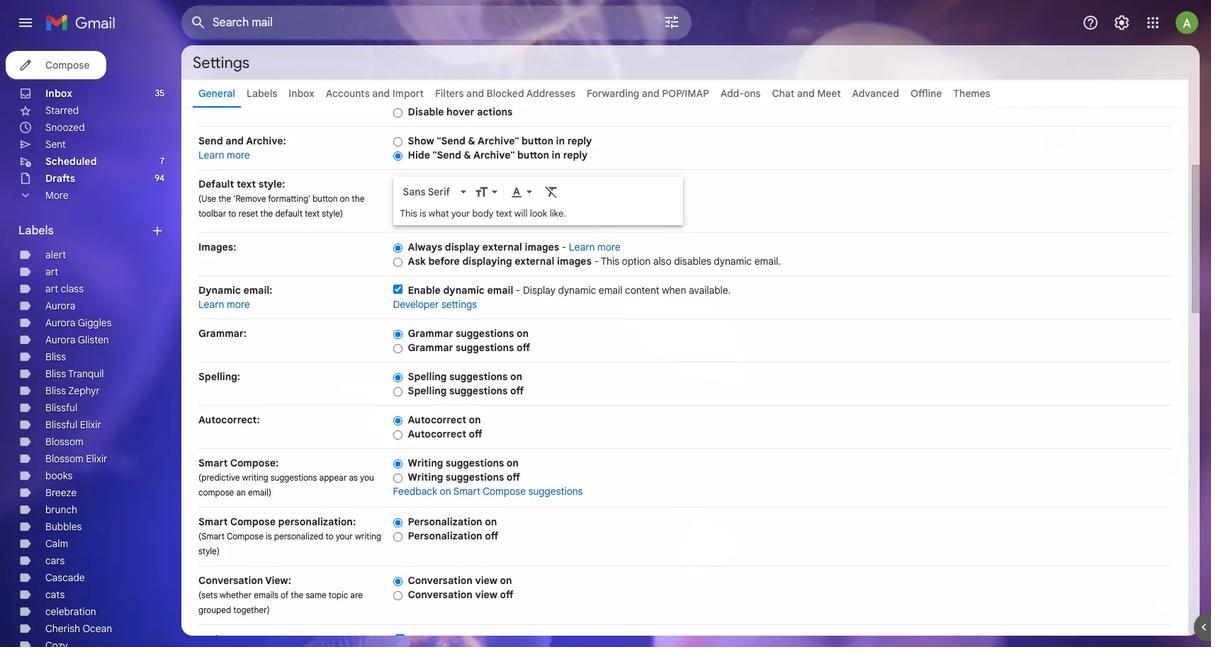 Task type: vqa. For each thing, say whether or not it's contained in the screenshot.
snooze
no



Task type: describe. For each thing, give the bounding box(es) containing it.
respond
[[700, 634, 737, 647]]

themes
[[954, 87, 991, 100]]

bliss for bliss tranquil
[[45, 368, 66, 381]]

style) inside smart compose personalization: (smart compose is personalized to your writing style)
[[198, 547, 220, 557]]

0 vertical spatial your
[[452, 208, 470, 220]]

drafts link
[[45, 172, 75, 185]]

as
[[349, 473, 358, 483]]

button for show "send & archive" button in reply
[[522, 135, 554, 147]]

on up spelling suggestions off
[[510, 371, 523, 384]]

art class
[[45, 283, 84, 296]]

sent link
[[45, 138, 66, 151]]

writing inside smart compose personalization: (smart compose is personalized to your writing style)
[[355, 532, 381, 542]]

advanced
[[853, 87, 900, 100]]

disables
[[674, 255, 712, 268]]

suggestions inside "smart compose: (predictive writing suggestions appear as you compose an email)"
[[271, 473, 317, 483]]

blocked
[[487, 87, 524, 100]]

Grammar suggestions on radio
[[393, 330, 402, 340]]

nudges:
[[198, 634, 238, 647]]

glisten
[[78, 334, 109, 347]]

- inside enable dynamic email - display dynamic email content when available. developer settings
[[516, 284, 521, 297]]

chat and meet link
[[772, 87, 841, 100]]

blossom elixir link
[[45, 453, 107, 466]]

settings
[[193, 53, 250, 72]]

brunch
[[45, 504, 77, 517]]

your inside smart compose personalization: (smart compose is personalized to your writing style)
[[336, 532, 353, 542]]

- left emails
[[535, 634, 540, 647]]

to down conversation view off
[[483, 634, 493, 647]]

might
[[592, 634, 618, 647]]

feedback on smart compose suggestions
[[393, 486, 583, 498]]

reply for hide "send & archive" button in reply
[[563, 149, 588, 162]]

1 email from the left
[[487, 284, 513, 297]]

dynamic
[[198, 284, 241, 297]]

hide
[[408, 149, 430, 162]]

the down default
[[218, 194, 231, 204]]

pop/imap
[[662, 87, 709, 100]]

to left emails
[[523, 634, 533, 647]]

off down personalization on
[[485, 530, 499, 543]]

top
[[832, 634, 847, 647]]

grammar suggestions on
[[408, 328, 529, 340]]

cherish ocean
[[45, 623, 112, 636]]

look
[[530, 208, 548, 220]]

personalized
[[274, 532, 324, 542]]

hover
[[447, 106, 475, 118]]

filters and blocked addresses
[[435, 87, 576, 100]]

bubbles link
[[45, 521, 82, 534]]

0 horizontal spatial text
[[237, 178, 256, 191]]

like.
[[550, 208, 566, 220]]

inbox
[[884, 634, 909, 647]]

on down spelling suggestions off
[[469, 414, 481, 427]]

cats
[[45, 589, 65, 602]]

before
[[428, 255, 460, 268]]

and for import
[[372, 87, 390, 100]]

aurora glisten link
[[45, 334, 109, 347]]

default text style: (use the 'remove formatting' button on the toolbar to reset the default text style)
[[198, 178, 365, 219]]

writing for writing suggestions on
[[408, 457, 443, 470]]

import
[[393, 87, 424, 100]]

1 horizontal spatial of
[[850, 634, 859, 647]]

sans serif option
[[400, 185, 458, 199]]

learn inside dynamic email: learn more
[[198, 298, 224, 311]]

1 horizontal spatial text
[[305, 208, 320, 219]]

books
[[45, 470, 73, 483]]

at
[[803, 634, 812, 647]]

Conversation view off radio
[[393, 591, 402, 602]]

option
[[622, 255, 651, 268]]

chat
[[772, 87, 795, 100]]

writing suggestions off
[[408, 471, 520, 484]]

1 vertical spatial images
[[557, 255, 592, 268]]

suggestions for writing suggestions on
[[446, 457, 504, 470]]

1 vertical spatial learn more link
[[569, 241, 621, 254]]

Conversation view on radio
[[393, 577, 402, 588]]

general
[[198, 87, 235, 100]]

0 horizontal spatial this
[[400, 208, 417, 220]]

and for archive:
[[226, 135, 244, 147]]

settings image
[[1114, 14, 1131, 31]]

add-
[[721, 87, 744, 100]]

2 inbox from the left
[[289, 87, 315, 100]]

Spelling suggestions on radio
[[393, 373, 402, 383]]

bliss zephyr link
[[45, 385, 100, 398]]

writing inside "smart compose: (predictive writing suggestions appear as you compose an email)"
[[242, 473, 268, 483]]

- left option
[[594, 255, 599, 268]]

1 vertical spatial external
[[515, 255, 555, 268]]

compose right (smart
[[227, 532, 264, 542]]

cherish
[[45, 623, 80, 636]]

show
[[408, 135, 435, 147]]

more inside dynamic email: learn more
[[227, 298, 250, 311]]

art link
[[45, 266, 58, 279]]

of inside conversation view: (sets whether emails of the same topic are grouped together)
[[281, 591, 289, 601]]

on up conversation view off
[[500, 575, 512, 588]]

labels for labels link
[[247, 87, 277, 100]]

conversation for conversation view off
[[408, 589, 473, 602]]

cascade link
[[45, 572, 85, 585]]

also
[[653, 255, 672, 268]]

chat and meet
[[772, 87, 841, 100]]

conversation for conversation view on
[[408, 575, 473, 588]]

sans serif
[[403, 186, 450, 199]]

grouped
[[198, 605, 231, 616]]

what
[[429, 208, 449, 220]]

offline
[[911, 87, 942, 100]]

class
[[61, 283, 84, 296]]

suggestions for spelling suggestions off
[[449, 385, 508, 398]]

in for hide "send & archive" button in reply
[[552, 149, 561, 162]]

bliss tranquil
[[45, 368, 104, 381]]

the left sans
[[352, 194, 365, 204]]

1 vertical spatial this
[[601, 255, 620, 268]]

smart compose personalization: (smart compose is personalized to your writing style)
[[198, 516, 381, 557]]

formatting'
[[268, 194, 310, 204]]

in for show "send & archive" button in reply
[[556, 135, 565, 147]]

suggestions for writing suggestions off
[[446, 471, 504, 484]]

conversation for conversation view: (sets whether emails of the same topic are grouped together)
[[198, 575, 263, 588]]

the inside conversation view: (sets whether emails of the same topic are grouped together)
[[291, 591, 304, 601]]

remove formatting ‪(⌘\)‬ image
[[544, 185, 558, 199]]

blossom for blossom link
[[45, 436, 83, 449]]

1 inbox link from the left
[[45, 87, 72, 100]]

body
[[473, 208, 494, 220]]

labels heading
[[18, 224, 150, 238]]

enable dynamic email - display dynamic email content when available. developer settings
[[393, 284, 731, 311]]

button inside default text style: (use the 'remove formatting' button on the toolbar to reset the default text style)
[[313, 194, 338, 204]]

Search mail text field
[[213, 16, 624, 30]]

inbox inside labels navigation
[[45, 87, 72, 100]]

grammar for grammar suggestions off
[[408, 342, 453, 354]]

blissful for blissful elixir
[[45, 419, 77, 432]]

learn more link for and
[[198, 149, 250, 162]]

view for off
[[475, 589, 498, 602]]

you for emails
[[574, 634, 590, 647]]

compose down email)
[[230, 516, 276, 529]]

show "send & archive" button in reply
[[408, 135, 592, 147]]

display
[[445, 241, 480, 254]]

archive" for hide
[[474, 149, 515, 162]]

themes link
[[954, 87, 991, 100]]

0 vertical spatial images
[[525, 241, 559, 254]]

writing for writing suggestions off
[[408, 471, 443, 484]]

2 horizontal spatial dynamic
[[714, 255, 752, 268]]

alert link
[[45, 249, 66, 262]]

(use
[[198, 194, 216, 204]]

brunch link
[[45, 504, 77, 517]]

on down "feedback on smart compose suggestions"
[[485, 516, 497, 529]]

Disable hover actions radio
[[393, 108, 402, 118]]

more
[[45, 189, 68, 202]]

blissful for the blissful link
[[45, 402, 77, 415]]

scheduled link
[[45, 155, 97, 168]]

Personalization off radio
[[393, 532, 402, 543]]

are
[[350, 591, 363, 601]]

Autocorrect off radio
[[393, 430, 402, 441]]

celebration link
[[45, 606, 96, 619]]

this is what your body text will look like.
[[400, 208, 566, 220]]

labels link
[[247, 87, 277, 100]]

dynamic email: learn more
[[198, 284, 272, 311]]

on up "feedback on smart compose suggestions"
[[507, 457, 519, 470]]

35
[[155, 88, 164, 99]]

settings
[[442, 298, 477, 311]]

aurora for aurora giggles
[[45, 317, 75, 330]]

suggestions for grammar suggestions off
[[456, 342, 514, 354]]

learn more link for email:
[[198, 298, 250, 311]]

blissful elixir link
[[45, 419, 101, 432]]

1 horizontal spatial is
[[420, 208, 426, 220]]

tranquil
[[68, 368, 104, 381]]

1 vertical spatial appear
[[768, 634, 801, 647]]

blossom link
[[45, 436, 83, 449]]

to inside smart compose personalization: (smart compose is personalized to your writing style)
[[326, 532, 334, 542]]

on down display
[[517, 328, 529, 340]]

aurora link
[[45, 300, 75, 313]]

view for on
[[475, 575, 498, 588]]

whether
[[220, 591, 252, 601]]

personalization:
[[278, 516, 356, 529]]

- up ask before displaying external images - this option also disables dynamic email.
[[562, 241, 567, 254]]

writing suggestions on
[[408, 457, 519, 470]]

meet
[[818, 87, 841, 100]]

cars link
[[45, 555, 65, 568]]

content
[[625, 284, 660, 297]]



Task type: locate. For each thing, give the bounding box(es) containing it.
1 vertical spatial more
[[598, 241, 621, 254]]

1 vertical spatial your
[[336, 532, 353, 542]]

bliss tranquil link
[[45, 368, 104, 381]]

cherish ocean link
[[45, 623, 112, 636]]

1 vertical spatial "send
[[433, 149, 462, 162]]

1 blossom from the top
[[45, 436, 83, 449]]

archive" up the 'hide "send & archive" button in reply'
[[478, 135, 519, 147]]

0 vertical spatial emails
[[254, 591, 278, 601]]

0 vertical spatial spelling
[[408, 371, 447, 384]]

reply
[[568, 135, 592, 147], [563, 149, 588, 162], [495, 634, 520, 647]]

2 art from the top
[[45, 283, 58, 296]]

appear left 'at'
[[768, 634, 801, 647]]

compose down the writing suggestions off
[[483, 486, 526, 498]]

blossom for blossom elixir
[[45, 453, 83, 466]]

1 vertical spatial bliss
[[45, 368, 66, 381]]

0 vertical spatial view
[[475, 575, 498, 588]]

None checkbox
[[393, 285, 402, 294], [395, 635, 405, 644], [393, 285, 402, 294], [395, 635, 405, 644]]

Autocorrect on radio
[[393, 416, 402, 427]]

0 vertical spatial learn more link
[[198, 149, 250, 162]]

2 personalization from the top
[[408, 530, 483, 543]]

add-ons
[[721, 87, 761, 100]]

text right default
[[305, 208, 320, 219]]

accounts
[[326, 87, 370, 100]]

compose
[[198, 488, 234, 498]]

dynamic left email. on the top of the page
[[714, 255, 752, 268]]

filters and blocked addresses link
[[435, 87, 576, 100]]

smart inside "smart compose: (predictive writing suggestions appear as you compose an email)"
[[198, 457, 228, 470]]

conversation inside conversation view: (sets whether emails of the same topic are grouped together)
[[198, 575, 263, 588]]

appear inside "smart compose: (predictive writing suggestions appear as you compose an email)"
[[319, 473, 347, 483]]

2 writing from the top
[[408, 471, 443, 484]]

0 vertical spatial learn
[[198, 149, 224, 162]]

labels right general
[[247, 87, 277, 100]]

0 vertical spatial of
[[281, 591, 289, 601]]

blossom
[[45, 436, 83, 449], [45, 453, 83, 466]]

labels inside navigation
[[18, 224, 54, 238]]

you inside "smart compose: (predictive writing suggestions appear as you compose an email)"
[[360, 473, 374, 483]]

default
[[275, 208, 303, 219]]

reply up formatting options toolbar
[[563, 149, 588, 162]]

send and archive: learn more
[[198, 135, 286, 162]]

1 vertical spatial &
[[464, 149, 471, 162]]

Spelling suggestions off radio
[[393, 387, 402, 398]]

off down grammar suggestions on
[[517, 342, 530, 354]]

and right send
[[226, 135, 244, 147]]

0 vertical spatial archive"
[[478, 135, 519, 147]]

to right respond
[[740, 634, 749, 647]]

this down sans
[[400, 208, 417, 220]]

suggestions for grammar suggestions on
[[456, 328, 514, 340]]

1 vertical spatial learn
[[569, 241, 595, 254]]

autocorrect down autocorrect on
[[408, 428, 466, 441]]

more inside send and archive: learn more
[[227, 149, 250, 162]]

learn down send
[[198, 149, 224, 162]]

1 horizontal spatial dynamic
[[558, 284, 596, 297]]

search mail image
[[186, 10, 211, 35]]

starred
[[45, 104, 79, 117]]

2 vertical spatial smart
[[198, 516, 228, 529]]

calm
[[45, 538, 68, 551]]

you
[[360, 473, 374, 483], [574, 634, 590, 647]]

3 bliss from the top
[[45, 385, 66, 398]]

2 vertical spatial aurora
[[45, 334, 75, 347]]

to down the personalization:
[[326, 532, 334, 542]]

more down archive:
[[227, 149, 250, 162]]

cats link
[[45, 589, 65, 602]]

reset
[[239, 208, 258, 219]]

your
[[452, 208, 470, 220], [336, 532, 353, 542], [862, 634, 882, 647]]

and for blocked
[[467, 87, 484, 100]]

1 vertical spatial style)
[[198, 547, 220, 557]]

art down alert link
[[45, 266, 58, 279]]

sent
[[45, 138, 66, 151]]

on
[[340, 194, 350, 204], [517, 328, 529, 340], [510, 371, 523, 384], [469, 414, 481, 427], [507, 457, 519, 470], [440, 486, 451, 498], [485, 516, 497, 529], [500, 575, 512, 588]]

spelling for spelling suggestions off
[[408, 385, 447, 398]]

emails right suggest
[[449, 634, 480, 647]]

aurora up "bliss" link
[[45, 334, 75, 347]]

personalization for personalization on
[[408, 516, 483, 529]]

blissful elixir
[[45, 419, 101, 432]]

on right formatting' in the top left of the page
[[340, 194, 350, 204]]

the left same at the bottom of the page
[[291, 591, 304, 601]]

appear left as on the left of the page
[[319, 473, 347, 483]]

2 inbox link from the left
[[289, 87, 315, 100]]

the right reset
[[260, 208, 273, 219]]

cars
[[45, 555, 65, 568]]

compose
[[45, 59, 90, 72], [483, 486, 526, 498], [230, 516, 276, 529], [227, 532, 264, 542]]

conversation down conversation view on
[[408, 589, 473, 602]]

reply down addresses
[[568, 135, 592, 147]]

same
[[306, 591, 327, 601]]

spelling right spelling suggestions on radio
[[408, 371, 447, 384]]

0 vertical spatial external
[[482, 241, 522, 254]]

writing down the compose:
[[242, 473, 268, 483]]

0 vertical spatial bliss
[[45, 351, 66, 364]]

1 horizontal spatial style)
[[322, 208, 343, 219]]

conversation view off
[[408, 589, 514, 602]]

art for "art" link
[[45, 266, 58, 279]]

compose button
[[6, 51, 107, 79]]

1 horizontal spatial emails
[[449, 634, 480, 647]]

art class link
[[45, 283, 84, 296]]

autocorrect off
[[408, 428, 482, 441]]

aurora
[[45, 300, 75, 313], [45, 317, 75, 330], [45, 334, 75, 347]]

conversation up whether
[[198, 575, 263, 588]]

topic
[[329, 591, 348, 601]]

1 vertical spatial writing
[[408, 471, 443, 484]]

&
[[468, 135, 476, 147], [464, 149, 471, 162]]

bliss link
[[45, 351, 66, 364]]

Hide "Send & Archive" button in reply radio
[[393, 151, 402, 162]]

compose down gmail image
[[45, 59, 90, 72]]

0 vertical spatial writing
[[242, 473, 268, 483]]

2 blissful from the top
[[45, 419, 77, 432]]

1 vertical spatial emails
[[449, 634, 480, 647]]

0 horizontal spatial writing
[[242, 473, 268, 483]]

elixir
[[80, 419, 101, 432], [86, 453, 107, 466]]

1 horizontal spatial you
[[574, 634, 590, 647]]

'remove
[[233, 194, 266, 204]]

learn more link down send
[[198, 149, 250, 162]]

spelling right spelling suggestions off radio
[[408, 385, 447, 398]]

Ask before displaying external images radio
[[393, 257, 402, 268]]

is inside smart compose personalization: (smart compose is personalized to your writing style)
[[266, 532, 272, 542]]

aurora for aurora glisten
[[45, 334, 75, 347]]

writing up feedback
[[408, 471, 443, 484]]

1 horizontal spatial inbox
[[289, 87, 315, 100]]

labels navigation
[[0, 45, 181, 648]]

labels for labels heading
[[18, 224, 54, 238]]

books link
[[45, 470, 73, 483]]

archive:
[[246, 135, 286, 147]]

1 grammar from the top
[[408, 328, 453, 340]]

more up ask before displaying external images - this option also disables dynamic email.
[[598, 241, 621, 254]]

1 horizontal spatial appear
[[768, 634, 801, 647]]

elixir up blossom link
[[80, 419, 101, 432]]

button for hide "send & archive" button in reply
[[518, 149, 549, 162]]

3 aurora from the top
[[45, 334, 75, 347]]

dynamic up settings
[[443, 284, 485, 297]]

celebration
[[45, 606, 96, 619]]

learn
[[198, 149, 224, 162], [569, 241, 595, 254], [198, 298, 224, 311]]

0 horizontal spatial appear
[[319, 473, 347, 483]]

in
[[556, 135, 565, 147], [552, 149, 561, 162]]

1 horizontal spatial this
[[601, 255, 620, 268]]

blossom elixir
[[45, 453, 107, 466]]

- left display
[[516, 284, 521, 297]]

0 vertical spatial grammar
[[408, 328, 453, 340]]

Personalization on radio
[[393, 518, 402, 529]]

0 horizontal spatial labels
[[18, 224, 54, 238]]

2 vertical spatial reply
[[495, 634, 520, 647]]

0 vertical spatial this
[[400, 208, 417, 220]]

inbox link up 'starred' link
[[45, 87, 72, 100]]

off for grammar suggestions on
[[517, 342, 530, 354]]

button
[[522, 135, 554, 147], [518, 149, 549, 162], [313, 194, 338, 204]]

0 vertical spatial autocorrect
[[408, 414, 466, 427]]

button right formatting' in the top left of the page
[[313, 194, 338, 204]]

email left content
[[599, 284, 623, 297]]

0 vertical spatial appear
[[319, 473, 347, 483]]

gmail image
[[45, 9, 123, 37]]

blissful down the blissful link
[[45, 419, 77, 432]]

your down the personalization:
[[336, 532, 353, 542]]

2 vertical spatial more
[[227, 298, 250, 311]]

Grammar suggestions off radio
[[393, 344, 402, 354]]

art down "art" link
[[45, 283, 58, 296]]

conversation view: (sets whether emails of the same topic are grouped together)
[[198, 575, 363, 616]]

and left "pop/imap"
[[642, 87, 660, 100]]

2 view from the top
[[475, 589, 498, 602]]

calm link
[[45, 538, 68, 551]]

grammar down developer settings link
[[408, 328, 453, 340]]

0 vertical spatial aurora
[[45, 300, 75, 313]]

and inside send and archive: learn more
[[226, 135, 244, 147]]

elixir for blissful elixir
[[80, 419, 101, 432]]

the right 'at'
[[815, 634, 829, 647]]

add-ons link
[[721, 87, 761, 100]]

style) down (smart
[[198, 547, 220, 557]]

0 vertical spatial button
[[522, 135, 554, 147]]

smart for smart compose:
[[198, 457, 228, 470]]

inbox link
[[45, 87, 72, 100], [289, 87, 315, 100]]

Writing suggestions off radio
[[393, 473, 402, 484]]

1 horizontal spatial will
[[752, 634, 766, 647]]

spelling
[[408, 371, 447, 384], [408, 385, 447, 398]]

forgotten
[[644, 634, 686, 647]]

and for pop/imap
[[642, 87, 660, 100]]

to left respond
[[688, 634, 698, 647]]

serif
[[428, 186, 450, 199]]

writing right writing suggestions on option at the bottom left
[[408, 457, 443, 470]]

bliss up bliss tranquil
[[45, 351, 66, 364]]

1 vertical spatial labels
[[18, 224, 54, 238]]

dynamic down ask before displaying external images - this option also disables dynamic email.
[[558, 284, 596, 297]]

1 blissful from the top
[[45, 402, 77, 415]]

off up writing suggestions on
[[469, 428, 482, 441]]

aurora giggles link
[[45, 317, 112, 330]]

0 horizontal spatial will
[[515, 208, 528, 220]]

drafts
[[45, 172, 75, 185]]

2 spelling from the top
[[408, 385, 447, 398]]

0 vertical spatial &
[[468, 135, 476, 147]]

your left the inbox
[[862, 634, 882, 647]]

smart down the writing suggestions off
[[454, 486, 481, 498]]

Show "Send & Archive" button in reply radio
[[393, 137, 402, 147]]

to inside default text style: (use the 'remove formatting' button on the toolbar to reset the default text style)
[[228, 208, 236, 219]]

0 horizontal spatial dynamic
[[443, 284, 485, 297]]

1 autocorrect from the top
[[408, 414, 466, 427]]

snoozed
[[45, 121, 85, 134]]

to left reset
[[228, 208, 236, 219]]

your right what
[[452, 208, 470, 220]]

have
[[620, 634, 642, 647]]

art
[[45, 266, 58, 279], [45, 283, 58, 296]]

smart inside smart compose personalization: (smart compose is personalized to your writing style)
[[198, 516, 228, 529]]

view down conversation view on
[[475, 589, 498, 602]]

2 autocorrect from the top
[[408, 428, 466, 441]]

Writing suggestions on radio
[[393, 459, 402, 470]]

autocorrect for autocorrect on
[[408, 414, 466, 427]]

archive" for show
[[478, 135, 519, 147]]

1 horizontal spatial email
[[599, 284, 623, 297]]

appear
[[319, 473, 347, 483], [768, 634, 801, 647]]

suggestions
[[456, 328, 514, 340], [456, 342, 514, 354], [449, 371, 508, 384], [449, 385, 508, 398], [446, 457, 504, 470], [446, 471, 504, 484], [271, 473, 317, 483], [529, 486, 583, 498]]

style) inside default text style: (use the 'remove formatting' button on the toolbar to reset the default text style)
[[322, 208, 343, 219]]

writing left personalization off radio
[[355, 532, 381, 542]]

blossom down "blissful elixir" link
[[45, 436, 83, 449]]

button up the 'hide "send & archive" button in reply'
[[522, 135, 554, 147]]

1 vertical spatial spelling
[[408, 385, 447, 398]]

2 grammar from the top
[[408, 342, 453, 354]]

and right chat at the right top of the page
[[797, 87, 815, 100]]

1 vertical spatial of
[[850, 634, 859, 647]]

grammar for grammar suggestions on
[[408, 328, 453, 340]]

style)
[[322, 208, 343, 219], [198, 547, 220, 557]]

off
[[517, 342, 530, 354], [510, 385, 524, 398], [469, 428, 482, 441], [507, 471, 520, 484], [485, 530, 499, 543], [500, 589, 514, 602]]

1 inbox from the left
[[45, 87, 72, 100]]

learn down dynamic
[[198, 298, 224, 311]]

0 horizontal spatial emails
[[254, 591, 278, 601]]

personalization up personalization off
[[408, 516, 483, 529]]

2 email from the left
[[599, 284, 623, 297]]

2 vertical spatial bliss
[[45, 385, 66, 398]]

learn inside send and archive: learn more
[[198, 149, 224, 162]]

"send for show
[[437, 135, 466, 147]]

ons
[[744, 87, 761, 100]]

external down the 'always display external images - learn more'
[[515, 255, 555, 268]]

you for as
[[360, 473, 374, 483]]

0 horizontal spatial you
[[360, 473, 374, 483]]

0 vertical spatial personalization
[[408, 516, 483, 529]]

2 vertical spatial learn more link
[[198, 298, 250, 311]]

and left the import
[[372, 87, 390, 100]]

accounts and import link
[[326, 87, 424, 100]]

blissful down bliss zephyr link
[[45, 402, 77, 415]]

off down conversation view on
[[500, 589, 514, 602]]

advanced search options image
[[658, 8, 686, 36]]

and
[[372, 87, 390, 100], [467, 87, 484, 100], [642, 87, 660, 100], [797, 87, 815, 100], [226, 135, 244, 147]]

offline link
[[911, 87, 942, 100]]

snoozed link
[[45, 121, 85, 134]]

0 vertical spatial blissful
[[45, 402, 77, 415]]

in down addresses
[[556, 135, 565, 147]]

bliss down "bliss" link
[[45, 368, 66, 381]]

0 vertical spatial more
[[227, 149, 250, 162]]

1 art from the top
[[45, 266, 58, 279]]

0 vertical spatial you
[[360, 473, 374, 483]]

1 vertical spatial art
[[45, 283, 58, 296]]

2 horizontal spatial text
[[496, 208, 512, 220]]

1 vertical spatial autocorrect
[[408, 428, 466, 441]]

1 vertical spatial you
[[574, 634, 590, 647]]

2 vertical spatial your
[[862, 634, 882, 647]]

more down dynamic
[[227, 298, 250, 311]]

1 vertical spatial blossom
[[45, 453, 83, 466]]

style) right default
[[322, 208, 343, 219]]

emails
[[542, 634, 571, 647]]

0 horizontal spatial inbox link
[[45, 87, 72, 100]]

1 horizontal spatial labels
[[247, 87, 277, 100]]

bliss for "bliss" link
[[45, 351, 66, 364]]

1 vertical spatial button
[[518, 149, 549, 162]]

2 blossom from the top
[[45, 453, 83, 466]]

always
[[408, 241, 443, 254]]

smart up (smart
[[198, 516, 228, 529]]

external up displaying
[[482, 241, 522, 254]]

support image
[[1083, 14, 1100, 31]]

text
[[237, 178, 256, 191], [496, 208, 512, 220], [305, 208, 320, 219]]

0 horizontal spatial your
[[336, 532, 353, 542]]

aurora down art class
[[45, 300, 75, 313]]

grammar
[[408, 328, 453, 340], [408, 342, 453, 354]]

& up the 'hide "send & archive" button in reply'
[[468, 135, 476, 147]]

compose inside button
[[45, 59, 90, 72]]

1 vertical spatial smart
[[454, 486, 481, 498]]

1 vertical spatial personalization
[[408, 530, 483, 543]]

when
[[662, 284, 687, 297]]

more button
[[0, 187, 170, 204]]

personalization for personalization off
[[408, 530, 483, 543]]

0 vertical spatial reply
[[568, 135, 592, 147]]

this left option
[[601, 255, 620, 268]]

autocorrect up autocorrect off
[[408, 414, 466, 427]]

images down look at the top left of the page
[[525, 241, 559, 254]]

smart
[[198, 457, 228, 470], [454, 486, 481, 498], [198, 516, 228, 529]]

1 vertical spatial elixir
[[86, 453, 107, 466]]

emails
[[254, 591, 278, 601], [449, 634, 480, 647]]

0 horizontal spatial of
[[281, 591, 289, 601]]

will
[[515, 208, 528, 220], [752, 634, 766, 647]]

0 vertical spatial is
[[420, 208, 426, 220]]

0 horizontal spatial inbox
[[45, 87, 72, 100]]

1 personalization from the top
[[408, 516, 483, 529]]

& down "show "send & archive" button in reply"
[[464, 149, 471, 162]]

0 vertical spatial in
[[556, 135, 565, 147]]

learn more link up ask before displaying external images - this option also disables dynamic email.
[[569, 241, 621, 254]]

1 spelling from the top
[[408, 371, 447, 384]]

and up "hover"
[[467, 87, 484, 100]]

you right as on the left of the page
[[360, 473, 374, 483]]

suggestions for spelling suggestions on
[[449, 371, 508, 384]]

formatting options toolbar
[[397, 179, 679, 205]]

feedback
[[393, 486, 437, 498]]

autocorrect on
[[408, 414, 481, 427]]

& for hide
[[464, 149, 471, 162]]

blissful link
[[45, 402, 77, 415]]

archive" down "show "send & archive" button in reply"
[[474, 149, 515, 162]]

inbox right labels link
[[289, 87, 315, 100]]

forwarding and pop/imap
[[587, 87, 709, 100]]

bliss for bliss zephyr
[[45, 385, 66, 398]]

2 vertical spatial button
[[313, 194, 338, 204]]

2 bliss from the top
[[45, 368, 66, 381]]

0 vertical spatial will
[[515, 208, 528, 220]]

1 vertical spatial in
[[552, 149, 561, 162]]

1 bliss from the top
[[45, 351, 66, 364]]

learn more link down dynamic
[[198, 298, 250, 311]]

elixir for blossom elixir
[[86, 453, 107, 466]]

on down the writing suggestions off
[[440, 486, 451, 498]]

off for writing suggestions on
[[507, 471, 520, 484]]

& for show
[[468, 135, 476, 147]]

-
[[562, 241, 567, 254], [594, 255, 599, 268], [516, 284, 521, 297], [535, 634, 540, 647]]

grammar right grammar suggestions off radio
[[408, 342, 453, 354]]

bliss up the blissful link
[[45, 385, 66, 398]]

1 writing from the top
[[408, 457, 443, 470]]

None search field
[[181, 6, 692, 40]]

1 vertical spatial blissful
[[45, 419, 77, 432]]

more
[[227, 149, 250, 162], [598, 241, 621, 254], [227, 298, 250, 311]]

1 aurora from the top
[[45, 300, 75, 313]]

0 vertical spatial "send
[[437, 135, 466, 147]]

art for art class
[[45, 283, 58, 296]]

toolbar
[[198, 208, 226, 219]]

off for conversation view on
[[500, 589, 514, 602]]

autocorrect for autocorrect off
[[408, 428, 466, 441]]

labels
[[247, 87, 277, 100], [18, 224, 54, 238]]

aurora for the "aurora" link
[[45, 300, 75, 313]]

1 horizontal spatial writing
[[355, 532, 381, 542]]

on inside default text style: (use the 'remove formatting' button on the toolbar to reset the default text style)
[[340, 194, 350, 204]]

suggest
[[407, 634, 446, 647]]

0 horizontal spatial is
[[266, 532, 272, 542]]

2 aurora from the top
[[45, 317, 75, 330]]

breeze link
[[45, 487, 77, 500]]

main menu image
[[17, 14, 34, 31]]

0 vertical spatial style)
[[322, 208, 343, 219]]

1 view from the top
[[475, 575, 498, 588]]

0 vertical spatial labels
[[247, 87, 277, 100]]

1 vertical spatial view
[[475, 589, 498, 602]]

blossom down blossom link
[[45, 453, 83, 466]]

off up "feedback on smart compose suggestions"
[[507, 471, 520, 484]]

text right "body"
[[496, 208, 512, 220]]

email:
[[243, 284, 272, 297]]

1 vertical spatial writing
[[355, 532, 381, 542]]

spelling for spelling suggestions on
[[408, 371, 447, 384]]

1 vertical spatial archive"
[[474, 149, 515, 162]]

0 vertical spatial elixir
[[80, 419, 101, 432]]

1 vertical spatial is
[[266, 532, 272, 542]]

button down "show "send & archive" button in reply"
[[518, 149, 549, 162]]

reply for show "send & archive" button in reply
[[568, 135, 592, 147]]

will left look at the top left of the page
[[515, 208, 528, 220]]

Always display external images radio
[[393, 243, 402, 254]]

7
[[160, 156, 164, 167]]

emails inside conversation view: (sets whether emails of the same topic are grouped together)
[[254, 591, 278, 601]]

is
[[420, 208, 426, 220], [266, 532, 272, 542]]

off for spelling suggestions on
[[510, 385, 524, 398]]

dynamic
[[714, 255, 752, 268], [443, 284, 485, 297], [558, 284, 596, 297]]

inbox link right labels link
[[289, 87, 315, 100]]

smart for smart compose personalization:
[[198, 516, 228, 529]]

0 horizontal spatial email
[[487, 284, 513, 297]]

aurora down the "aurora" link
[[45, 317, 75, 330]]

together)
[[233, 605, 270, 616]]

1 horizontal spatial inbox link
[[289, 87, 315, 100]]

"send for hide
[[433, 149, 462, 162]]

and for meet
[[797, 87, 815, 100]]



